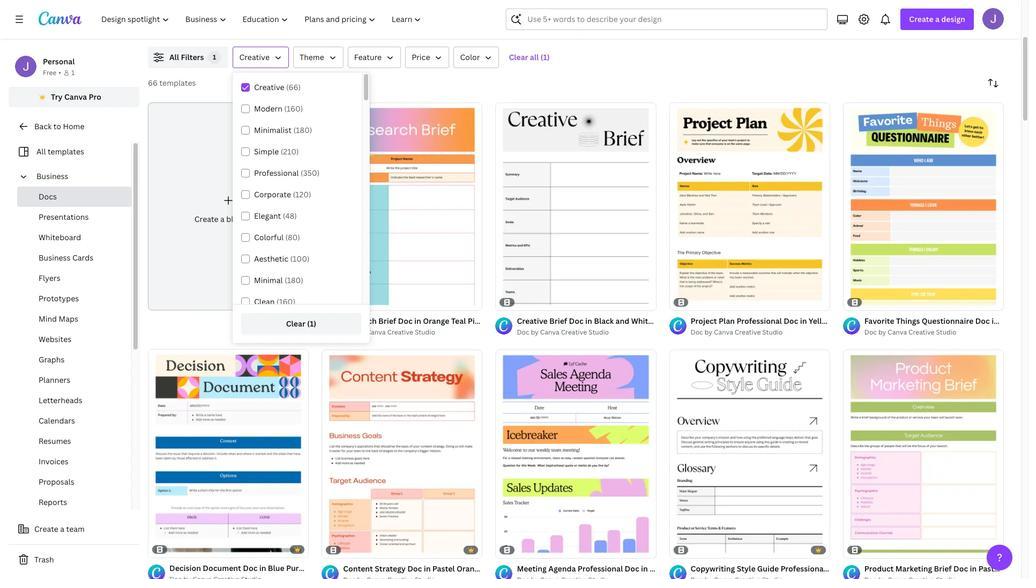Task type: vqa. For each thing, say whether or not it's contained in the screenshot.


Task type: locate. For each thing, give the bounding box(es) containing it.
soft right pink
[[486, 316, 501, 326]]

creative button
[[233, 47, 289, 68]]

0 horizontal spatial all
[[36, 146, 46, 157]]

brief
[[379, 316, 397, 326], [550, 316, 568, 326], [935, 564, 952, 574]]

1 vertical spatial (160)
[[277, 297, 296, 307]]

0 horizontal spatial orange
[[423, 316, 450, 326]]

0 horizontal spatial soft
[[486, 316, 501, 326]]

pastels
[[503, 316, 529, 326], [557, 564, 583, 574]]

1 horizontal spatial professional
[[737, 316, 783, 326]]

pink
[[468, 316, 484, 326]]

studio down project plan professional doc in yellow black friendly corporate style link
[[763, 328, 783, 337]]

style for project plan professional doc in yellow black friendly corporate style
[[927, 316, 946, 326]]

create inside create a design dropdown button
[[910, 14, 934, 24]]

business up flyers
[[39, 253, 71, 263]]

creative
[[239, 52, 270, 62], [254, 82, 285, 92], [517, 316, 548, 326], [388, 328, 414, 337], [561, 328, 587, 337], [735, 328, 761, 337], [909, 328, 935, 337]]

0 vertical spatial orange
[[423, 316, 450, 326]]

blue left the "purple"
[[268, 563, 285, 573]]

aesthetic
[[254, 254, 289, 264]]

0 vertical spatial clear
[[509, 52, 529, 62]]

create a blank doc element
[[148, 102, 309, 311]]

black left and
[[594, 316, 614, 326]]

in left teal
[[415, 316, 422, 326]]

2 studio from the left
[[589, 328, 609, 337]]

project plan professional doc in yellow black friendly corporate style doc by canva creative studio
[[691, 316, 946, 337]]

1 horizontal spatial corporate
[[888, 316, 926, 326]]

0 vertical spatial grey
[[655, 316, 672, 326]]

all for all filters
[[169, 52, 179, 62]]

1 vertical spatial orange
[[457, 564, 483, 574]]

(100)
[[290, 254, 310, 264]]

content strategy doc in pastel orange red light blue soft pastels style image
[[322, 350, 483, 558]]

in inside decision document doc in blue purple grey geometric style link
[[259, 563, 266, 573]]

0 horizontal spatial 1
[[71, 68, 75, 77]]

2 by from the left
[[531, 328, 539, 337]]

professional right plan
[[737, 316, 783, 326]]

(66)
[[286, 82, 301, 92]]

elegant (48)
[[254, 211, 297, 221]]

templates down back to home
[[48, 146, 84, 157]]

1 horizontal spatial all
[[169, 52, 179, 62]]

brief for creative
[[550, 316, 568, 326]]

business up "docs"
[[36, 171, 68, 181]]

0 vertical spatial create
[[910, 14, 934, 24]]

doc
[[248, 214, 263, 224], [398, 316, 413, 326], [569, 316, 584, 326], [784, 316, 799, 326], [976, 316, 991, 326], [343, 328, 356, 337], [517, 328, 530, 337], [691, 328, 704, 337], [865, 328, 878, 337], [243, 563, 258, 573], [408, 564, 422, 574], [954, 564, 969, 574]]

0 horizontal spatial brief
[[379, 316, 397, 326]]

2 horizontal spatial blue
[[1001, 316, 1018, 326]]

studio for black
[[589, 328, 609, 337]]

0 horizontal spatial a
[[60, 524, 64, 534]]

1 vertical spatial a
[[220, 214, 225, 224]]

orange left teal
[[423, 316, 450, 326]]

studio down creative brief doc in black and white grey editorial style link
[[589, 328, 609, 337]]

presentations
[[39, 212, 89, 222]]

templates right 66
[[160, 78, 196, 88]]

studio inside the creative brief doc in black and white grey editorial style doc by canva creative studio
[[589, 328, 609, 337]]

1 studio from the left
[[415, 328, 435, 337]]

0 horizontal spatial professional
[[254, 168, 299, 178]]

creative (66)
[[254, 82, 301, 92]]

•
[[59, 68, 61, 77]]

canva inside project plan professional doc in yellow black friendly corporate style doc by canva creative studio
[[715, 328, 734, 337]]

0 vertical spatial a
[[936, 14, 940, 24]]

all filters
[[169, 52, 204, 62]]

1 vertical spatial grey
[[312, 563, 330, 573]]

0 vertical spatial templates
[[160, 78, 196, 88]]

doc by canva creative studio link down teal
[[343, 327, 483, 338]]

whiteboard link
[[17, 227, 131, 248]]

1 vertical spatial clear
[[286, 319, 306, 329]]

doc by canva creative studio link for creative
[[517, 327, 657, 338]]

document
[[203, 563, 241, 573]]

reports
[[39, 497, 67, 507]]

research
[[343, 316, 377, 326]]

1 horizontal spatial grey
[[655, 316, 672, 326]]

style inside project plan professional doc in yellow black friendly corporate style doc by canva creative studio
[[927, 316, 946, 326]]

1 pastel from the left
[[433, 564, 455, 574]]

a left blank
[[220, 214, 225, 224]]

2 horizontal spatial a
[[936, 14, 940, 24]]

orange left red
[[457, 564, 483, 574]]

color button
[[454, 47, 500, 68]]

back to home link
[[9, 116, 139, 137]]

create a team
[[34, 524, 85, 534]]

style inside the creative brief doc in black and white grey editorial style doc by canva creative studio
[[707, 316, 726, 326]]

studio down research brief doc in orange teal pink soft pastels style link
[[415, 328, 435, 337]]

0 vertical spatial pastels
[[503, 316, 529, 326]]

0 vertical spatial all
[[169, 52, 179, 62]]

in inside content strategy doc in pastel orange red light blue soft pastels style link
[[424, 564, 431, 574]]

pastel left green
[[979, 564, 1002, 574]]

minimalist (180)
[[254, 125, 312, 135]]

1 vertical spatial create
[[195, 214, 219, 224]]

doc by canva creative studio link down and
[[517, 327, 657, 338]]

0 vertical spatial corporate
[[254, 189, 291, 200]]

top level navigation element
[[94, 9, 431, 30]]

1 vertical spatial corporate
[[888, 316, 926, 326]]

create for create a design
[[910, 14, 934, 24]]

corporate right 'friendly'
[[888, 316, 926, 326]]

Sort by button
[[983, 72, 1005, 94]]

1 horizontal spatial pastel
[[979, 564, 1002, 574]]

and
[[616, 316, 630, 326]]

favorite things questionnaire doc in blue orange green playful style image
[[844, 102, 1005, 311]]

all
[[530, 52, 539, 62]]

1 horizontal spatial clear
[[509, 52, 529, 62]]

1 horizontal spatial orange
[[457, 564, 483, 574]]

feature
[[354, 52, 382, 62]]

1 vertical spatial (1)
[[307, 319, 317, 329]]

1 vertical spatial pastels
[[557, 564, 583, 574]]

a inside create a team button
[[60, 524, 64, 534]]

to
[[53, 121, 61, 131]]

by inside research brief doc in orange teal pink soft pastels style doc by canva creative studio
[[357, 328, 365, 337]]

a for team
[[60, 524, 64, 534]]

(160) right clean at the bottom of the page
[[277, 297, 296, 307]]

professional inside project plan professional doc in yellow black friendly corporate style doc by canva creative studio
[[737, 316, 783, 326]]

studio down favorite things questionnaire doc in blue ora "link"
[[937, 328, 957, 337]]

1 vertical spatial all
[[36, 146, 46, 157]]

clear
[[509, 52, 529, 62], [286, 319, 306, 329]]

(180)
[[294, 125, 312, 135], [285, 275, 304, 285]]

by inside project plan professional doc in yellow black friendly corporate style doc by canva creative studio
[[705, 328, 713, 337]]

product marketing brief doc in pastel green p link
[[865, 563, 1030, 575]]

in inside favorite things questionnaire doc in blue ora doc by canva creative studio
[[992, 316, 999, 326]]

try canva pro button
[[9, 87, 139, 107]]

studio for orange
[[415, 328, 435, 337]]

1 horizontal spatial blue
[[521, 564, 538, 574]]

1
[[213, 53, 217, 62], [71, 68, 75, 77]]

in left yellow
[[801, 316, 808, 326]]

1 horizontal spatial create
[[195, 214, 219, 224]]

create
[[910, 14, 934, 24], [195, 214, 219, 224], [34, 524, 58, 534]]

0 vertical spatial (1)
[[541, 52, 550, 62]]

1 right filters
[[213, 53, 217, 62]]

0 vertical spatial (160)
[[284, 104, 303, 114]]

in left and
[[586, 316, 593, 326]]

create inside create a team button
[[34, 524, 58, 534]]

back
[[34, 121, 52, 131]]

try
[[51, 92, 63, 102]]

2 black from the left
[[835, 316, 855, 326]]

in
[[415, 316, 422, 326], [586, 316, 593, 326], [801, 316, 808, 326], [992, 316, 999, 326], [259, 563, 266, 573], [424, 564, 431, 574], [971, 564, 977, 574]]

4 doc by canva creative studio link from the left
[[865, 327, 1005, 338]]

pro
[[89, 92, 101, 102]]

(1) right all
[[541, 52, 550, 62]]

Search search field
[[528, 9, 821, 30]]

all
[[169, 52, 179, 62], [36, 146, 46, 157]]

professional down simple (210)
[[254, 168, 299, 178]]

0 horizontal spatial (1)
[[307, 319, 317, 329]]

corporate up elegant (48)
[[254, 189, 291, 200]]

brief inside research brief doc in orange teal pink soft pastels style doc by canva creative studio
[[379, 316, 397, 326]]

create left the design
[[910, 14, 934, 24]]

(180) for minimal (180)
[[285, 275, 304, 285]]

purple
[[286, 563, 311, 573]]

0 vertical spatial professional
[[254, 168, 299, 178]]

0 vertical spatial (180)
[[294, 125, 312, 135]]

all down back
[[36, 146, 46, 157]]

0 horizontal spatial black
[[594, 316, 614, 326]]

canva inside try canva pro button
[[64, 92, 87, 102]]

mind maps link
[[17, 309, 131, 329]]

calendars
[[39, 416, 75, 426]]

(180) down (100)
[[285, 275, 304, 285]]

modern (160)
[[254, 104, 303, 114]]

2 horizontal spatial create
[[910, 14, 934, 24]]

0 horizontal spatial templates
[[48, 146, 84, 157]]

grey right white
[[655, 316, 672, 326]]

a left team
[[60, 524, 64, 534]]

canva inside research brief doc in orange teal pink soft pastels style doc by canva creative studio
[[367, 328, 386, 337]]

(1) left research
[[307, 319, 317, 329]]

research brief doc in orange teal pink soft pastels style link
[[343, 316, 549, 327]]

1 vertical spatial business
[[39, 253, 71, 263]]

studio inside project plan professional doc in yellow black friendly corporate style doc by canva creative studio
[[763, 328, 783, 337]]

None search field
[[507, 9, 828, 30]]

1 vertical spatial professional
[[737, 316, 783, 326]]

doc by canva creative studio link for research
[[343, 327, 483, 338]]

(160) down the (66)
[[284, 104, 303, 114]]

flyers
[[39, 273, 60, 283]]

theme button
[[293, 47, 344, 68]]

green
[[1003, 564, 1026, 574]]

by for creative
[[531, 328, 539, 337]]

brief for research
[[379, 316, 397, 326]]

2 pastel from the left
[[979, 564, 1002, 574]]

blue right light
[[521, 564, 538, 574]]

canva inside the creative brief doc in black and white grey editorial style doc by canva creative studio
[[541, 328, 560, 337]]

0 horizontal spatial blue
[[268, 563, 285, 573]]

corporate inside project plan professional doc in yellow black friendly corporate style doc by canva creative studio
[[888, 316, 926, 326]]

black right yellow
[[835, 316, 855, 326]]

doc by canva creative studio link down plan
[[691, 327, 831, 338]]

0 horizontal spatial corporate
[[254, 189, 291, 200]]

a for blank
[[220, 214, 225, 224]]

create a design
[[910, 14, 966, 24]]

content strategy doc in pastel orange red light blue soft pastels style link
[[343, 563, 603, 575]]

3 by from the left
[[705, 328, 713, 337]]

0 horizontal spatial pastels
[[503, 316, 529, 326]]

a
[[936, 14, 940, 24], [220, 214, 225, 224], [60, 524, 64, 534]]

a inside create a design dropdown button
[[936, 14, 940, 24]]

1 black from the left
[[594, 316, 614, 326]]

1 by from the left
[[357, 328, 365, 337]]

create a design button
[[901, 9, 975, 30]]

professional (350)
[[254, 168, 320, 178]]

0 horizontal spatial create
[[34, 524, 58, 534]]

blue left ora on the bottom right of the page
[[1001, 316, 1018, 326]]

1 doc by canva creative studio link from the left
[[343, 327, 483, 338]]

1 horizontal spatial pastels
[[557, 564, 583, 574]]

2 vertical spatial create
[[34, 524, 58, 534]]

whiteboard
[[39, 232, 81, 242]]

(160)
[[284, 104, 303, 114], [277, 297, 296, 307]]

flyers link
[[17, 268, 131, 289]]

in left green
[[971, 564, 977, 574]]

create left blank
[[195, 214, 219, 224]]

creative inside button
[[239, 52, 270, 62]]

4 studio from the left
[[937, 328, 957, 337]]

all left filters
[[169, 52, 179, 62]]

proposals
[[39, 477, 74, 487]]

a left the design
[[936, 14, 940, 24]]

clear down clean (160)
[[286, 319, 306, 329]]

soft inside research brief doc in orange teal pink soft pastels style doc by canva creative studio
[[486, 316, 501, 326]]

in right strategy
[[424, 564, 431, 574]]

business link
[[32, 166, 125, 187]]

by for research
[[357, 328, 365, 337]]

clear left all
[[509, 52, 529, 62]]

light
[[501, 564, 519, 574]]

0 vertical spatial business
[[36, 171, 68, 181]]

project plan professional doc in yellow black friendly corporate style image
[[670, 102, 831, 311]]

business for business cards
[[39, 253, 71, 263]]

feature button
[[348, 47, 401, 68]]

clear all (1) button
[[504, 47, 556, 68]]

content
[[343, 564, 373, 574]]

1 right •
[[71, 68, 75, 77]]

personal
[[43, 56, 75, 67]]

1 horizontal spatial templates
[[160, 78, 196, 88]]

create down reports
[[34, 524, 58, 534]]

2 vertical spatial a
[[60, 524, 64, 534]]

1 horizontal spatial a
[[220, 214, 225, 224]]

0 vertical spatial soft
[[486, 316, 501, 326]]

soft right light
[[540, 564, 555, 574]]

in left the "purple"
[[259, 563, 266, 573]]

canva for project plan professional doc in yellow black friendly corporate style
[[715, 328, 734, 337]]

brief inside the creative brief doc in black and white grey editorial style doc by canva creative studio
[[550, 316, 568, 326]]

doc by canva creative studio link down 'questionnaire'
[[865, 327, 1005, 338]]

minimal
[[254, 275, 283, 285]]

business for business
[[36, 171, 68, 181]]

in inside research brief doc in orange teal pink soft pastels style doc by canva creative studio
[[415, 316, 422, 326]]

1 horizontal spatial black
[[835, 316, 855, 326]]

content strategy doc in pastel orange red light blue soft pastels style
[[343, 564, 603, 574]]

0 horizontal spatial pastel
[[433, 564, 455, 574]]

1 horizontal spatial brief
[[550, 316, 568, 326]]

in left ora on the bottom right of the page
[[992, 316, 999, 326]]

orange
[[423, 316, 450, 326], [457, 564, 483, 574]]

pastel left red
[[433, 564, 455, 574]]

1 vertical spatial soft
[[540, 564, 555, 574]]

1 vertical spatial (180)
[[285, 275, 304, 285]]

create inside create a blank doc element
[[195, 214, 219, 224]]

(180) up (210)
[[294, 125, 312, 135]]

decision document doc in blue purple grey geometric style image
[[148, 349, 309, 558]]

0 horizontal spatial clear
[[286, 319, 306, 329]]

grey right the "purple"
[[312, 563, 330, 573]]

1 vertical spatial templates
[[48, 146, 84, 157]]

a inside create a blank doc element
[[220, 214, 225, 224]]

a for design
[[936, 14, 940, 24]]

3 doc by canva creative studio link from the left
[[691, 327, 831, 338]]

soft
[[486, 316, 501, 326], [540, 564, 555, 574]]

66 templates
[[148, 78, 196, 88]]

price button
[[406, 47, 450, 68]]

by inside the creative brief doc in black and white grey editorial style doc by canva creative studio
[[531, 328, 539, 337]]

doc by canva creative studio link
[[343, 327, 483, 338], [517, 327, 657, 338], [691, 327, 831, 338], [865, 327, 1005, 338]]

clear for clear (1)
[[286, 319, 306, 329]]

templates for 66 templates
[[160, 78, 196, 88]]

studio inside research brief doc in orange teal pink soft pastels style doc by canva creative studio
[[415, 328, 435, 337]]

style inside research brief doc in orange teal pink soft pastels style doc by canva creative studio
[[531, 316, 549, 326]]

in inside product marketing brief doc in pastel green p link
[[971, 564, 977, 574]]

0 vertical spatial 1
[[213, 53, 217, 62]]

decision
[[169, 563, 201, 573]]

4 by from the left
[[879, 328, 887, 337]]

(160) for modern (160)
[[284, 104, 303, 114]]

(180) for minimalist (180)
[[294, 125, 312, 135]]

2 doc by canva creative studio link from the left
[[517, 327, 657, 338]]

3 studio from the left
[[763, 328, 783, 337]]



Task type: describe. For each thing, give the bounding box(es) containing it.
prototypes
[[39, 293, 79, 304]]

doc by canva creative studio link for favorite
[[865, 327, 1005, 338]]

planners
[[39, 375, 70, 385]]

questionnaire
[[922, 316, 974, 326]]

geometric
[[331, 563, 370, 573]]

trash link
[[9, 549, 139, 571]]

clear (1) button
[[241, 313, 362, 335]]

teal
[[451, 316, 466, 326]]

yellow
[[809, 316, 833, 326]]

team
[[66, 524, 85, 534]]

jacob simon image
[[983, 8, 1005, 30]]

home
[[63, 121, 84, 131]]

clear all (1)
[[509, 52, 550, 62]]

presentations link
[[17, 207, 131, 227]]

invoices link
[[17, 452, 131, 472]]

invoices
[[39, 456, 69, 467]]

product marketing brief doc in pastel green pastel orange soft pastels style image
[[844, 350, 1005, 558]]

favorite things questionnaire doc in blue ora doc by canva creative studio
[[865, 316, 1030, 337]]

letterheads link
[[17, 390, 131, 411]]

creative inside research brief doc in orange teal pink soft pastels style doc by canva creative studio
[[388, 328, 414, 337]]

cards
[[72, 253, 93, 263]]

blank
[[227, 214, 246, 224]]

creative brief doc in black and white grey editorial style link
[[517, 316, 726, 327]]

research brief doc in orange teal pink soft pastels style image
[[322, 102, 483, 311]]

decision document doc in blue purple grey geometric style
[[169, 563, 391, 573]]

design
[[942, 14, 966, 24]]

maps
[[59, 314, 78, 324]]

color
[[460, 52, 480, 62]]

doc by canva creative studio link for project
[[691, 327, 831, 338]]

grey inside the creative brief doc in black and white grey editorial style doc by canva creative studio
[[655, 316, 672, 326]]

by inside favorite things questionnaire doc in blue ora doc by canva creative studio
[[879, 328, 887, 337]]

studio inside favorite things questionnaire doc in blue ora doc by canva creative studio
[[937, 328, 957, 337]]

templates for all templates
[[48, 146, 84, 157]]

theme
[[300, 52, 324, 62]]

1 horizontal spatial 1
[[213, 53, 217, 62]]

style for creative brief doc in black and white grey editorial style
[[707, 316, 726, 326]]

(160) for clean (160)
[[277, 297, 296, 307]]

corporate (120)
[[254, 189, 311, 200]]

filters
[[181, 52, 204, 62]]

reports link
[[17, 492, 131, 513]]

back to home
[[34, 121, 84, 131]]

black inside the creative brief doc in black and white grey editorial style doc by canva creative studio
[[594, 316, 614, 326]]

(120)
[[293, 189, 311, 200]]

websites
[[39, 334, 71, 344]]

elegant
[[254, 211, 281, 221]]

p
[[1027, 564, 1030, 574]]

pastels inside research brief doc in orange teal pink soft pastels style doc by canva creative studio
[[503, 316, 529, 326]]

in inside project plan professional doc in yellow black friendly corporate style doc by canva creative studio
[[801, 316, 808, 326]]

planners link
[[17, 370, 131, 390]]

canva for research brief doc in orange teal pink soft pastels style
[[367, 328, 386, 337]]

product marketing brief doc in pastel green p
[[865, 564, 1030, 574]]

minimal (180)
[[254, 275, 304, 285]]

clean (160)
[[254, 297, 296, 307]]

(48)
[[283, 211, 297, 221]]

free •
[[43, 68, 61, 77]]

business cards
[[39, 253, 93, 263]]

(210)
[[281, 146, 299, 157]]

resumes
[[39, 436, 71, 446]]

creative brief doc in black and white grey editorial style doc by canva creative studio
[[517, 316, 726, 337]]

clear for clear all (1)
[[509, 52, 529, 62]]

product
[[865, 564, 894, 574]]

(350)
[[301, 168, 320, 178]]

project plan professional doc in yellow black friendly corporate style link
[[691, 316, 946, 327]]

proposals link
[[17, 472, 131, 492]]

orange inside research brief doc in orange teal pink soft pastels style doc by canva creative studio
[[423, 316, 450, 326]]

all templates link
[[15, 142, 125, 162]]

canva inside favorite things questionnaire doc in blue ora doc by canva creative studio
[[888, 328, 908, 337]]

creative inside project plan professional doc in yellow black friendly corporate style doc by canva creative studio
[[735, 328, 761, 337]]

things
[[897, 316, 921, 326]]

red
[[485, 564, 499, 574]]

create a blank doc link
[[148, 102, 309, 311]]

create for create a team
[[34, 524, 58, 534]]

black inside project plan professional doc in yellow black friendly corporate style doc by canva creative studio
[[835, 316, 855, 326]]

copywriting style guide professional doc in black and white grey editorial style image
[[670, 350, 831, 558]]

66
[[148, 78, 158, 88]]

1 horizontal spatial soft
[[540, 564, 555, 574]]

marketing
[[896, 564, 933, 574]]

colorful (80)
[[254, 232, 300, 242]]

canva for creative brief doc in black and white grey editorial style
[[541, 328, 560, 337]]

trash
[[34, 555, 54, 565]]

favorite
[[865, 316, 895, 326]]

creative inside favorite things questionnaire doc in blue ora doc by canva creative studio
[[909, 328, 935, 337]]

friendly
[[857, 316, 887, 326]]

1 vertical spatial 1
[[71, 68, 75, 77]]

letterheads
[[39, 395, 82, 406]]

all templates
[[36, 146, 84, 157]]

websites link
[[17, 329, 131, 350]]

prototypes link
[[17, 289, 131, 309]]

graphs
[[39, 355, 65, 365]]

0 horizontal spatial grey
[[312, 563, 330, 573]]

strategy
[[375, 564, 406, 574]]

create a blank doc
[[195, 214, 263, 224]]

studio for in
[[763, 328, 783, 337]]

graphs link
[[17, 350, 131, 370]]

favorite things questionnaire doc in blue ora link
[[865, 316, 1030, 327]]

blue inside favorite things questionnaire doc in blue ora doc by canva creative studio
[[1001, 316, 1018, 326]]

meeting agenda professional doc in pink lavender neon green dynamic professional style image
[[496, 350, 657, 558]]

1 horizontal spatial (1)
[[541, 52, 550, 62]]

1 filter options selected element
[[208, 51, 221, 64]]

creative brief doc in black and white grey editorial style image
[[496, 102, 657, 311]]

create for create a blank doc
[[195, 214, 219, 224]]

style for research brief doc in orange teal pink soft pastels style
[[531, 316, 549, 326]]

all for all templates
[[36, 146, 46, 157]]

white
[[632, 316, 653, 326]]

decision document doc in blue purple grey geometric style link
[[169, 563, 391, 574]]

business cards link
[[17, 248, 131, 268]]

clear (1)
[[286, 319, 317, 329]]

in inside the creative brief doc in black and white grey editorial style doc by canva creative studio
[[586, 316, 593, 326]]

project
[[691, 316, 718, 326]]

docs
[[39, 191, 57, 202]]

(80)
[[286, 232, 300, 242]]

by for project
[[705, 328, 713, 337]]

plan
[[719, 316, 735, 326]]

2 horizontal spatial brief
[[935, 564, 952, 574]]



